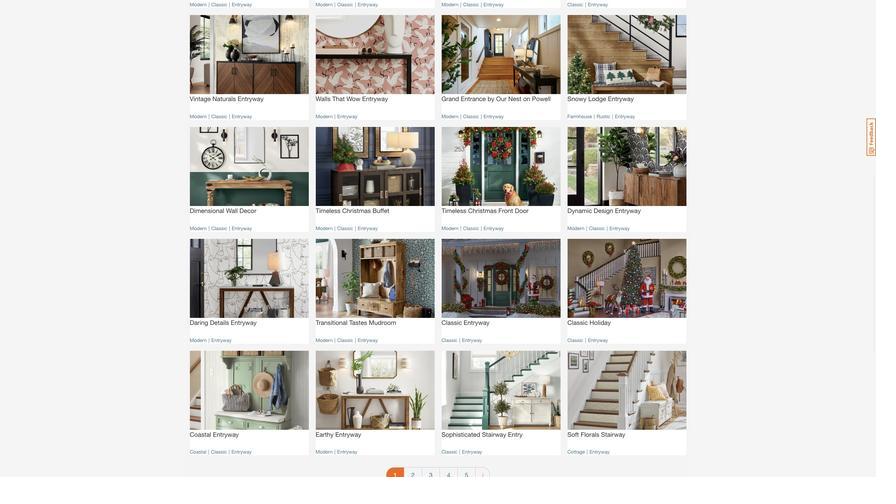 Task type: describe. For each thing, give the bounding box(es) containing it.
wall
[[226, 207, 238, 215]]

modern | entryway for entryway
[[316, 449, 358, 455]]

stretchy image image for vintage naturals entryway
[[190, 15, 309, 94]]

classic | entryway for sophisticated stairway entry
[[442, 449, 482, 455]]

farmhouse
[[568, 113, 592, 119]]

soft florals stairway link
[[568, 430, 687, 445]]

walls
[[316, 95, 331, 103]]

sophisticated
[[442, 431, 480, 438]]

timeless christmas buffet
[[316, 207, 389, 215]]

modern | classic | entryway for dimensional wall decor
[[190, 225, 252, 231]]

stretchy image image for earthy entryway
[[316, 351, 435, 430]]

decor
[[240, 207, 257, 215]]

coastal for coastal entryway
[[190, 431, 211, 438]]

christmas for buffet
[[342, 207, 371, 215]]

soft florals stairway
[[568, 431, 626, 438]]

stretchy image image for soft florals stairway
[[568, 351, 687, 430]]

stretchy image image for timeless christmas front door
[[442, 127, 561, 206]]

earthy entryway
[[316, 431, 361, 438]]

farmhouse | rustic | entryway
[[568, 113, 635, 119]]

snowy lodge entryway
[[568, 95, 634, 103]]

dynamic
[[568, 207, 592, 215]]

stretchy image image for walls that wow entryway
[[316, 15, 435, 94]]

timeless christmas buffet link
[[316, 206, 435, 221]]

rustic link
[[597, 113, 611, 119]]

naturals
[[213, 95, 236, 103]]

modern link for timeless christmas front door
[[442, 225, 459, 231]]

timeless for timeless christmas front door
[[442, 207, 467, 215]]

cottage link
[[568, 449, 585, 455]]

modern | classic | entryway for transitional tastes mudroom
[[316, 337, 378, 343]]

stretchy image image for daring details entryway
[[190, 239, 309, 318]]

classic entryway link
[[442, 318, 561, 333]]

wow
[[347, 95, 361, 103]]

modern link for walls that wow entryway
[[316, 113, 333, 119]]

entry
[[508, 431, 523, 438]]

buffet
[[373, 207, 389, 215]]

dynamic design entryway
[[568, 207, 641, 215]]

transitional tastes mudroom link
[[316, 318, 435, 333]]

vintage naturals entryway
[[190, 95, 264, 103]]

classic | entryway for classic holiday
[[568, 337, 608, 343]]

mudroom
[[369, 319, 396, 327]]

modern | classic | entryway for grand entrance by our nest on powell
[[442, 113, 504, 119]]

holiday
[[590, 319, 611, 327]]

coastal entryway
[[190, 431, 239, 438]]

stretchy image image for dimensional wall decor
[[190, 127, 309, 206]]

timeless christmas front door
[[442, 207, 529, 215]]

grand entrance by our nest on powell
[[442, 95, 551, 103]]

our
[[496, 95, 507, 103]]

modern link for dimensional wall decor
[[190, 225, 207, 231]]

timeless christmas front door link
[[442, 206, 561, 221]]

modern | entryway for that
[[316, 113, 358, 119]]

door
[[515, 207, 529, 215]]

that
[[332, 95, 345, 103]]

vintage naturals entryway link
[[190, 94, 309, 109]]

nest
[[509, 95, 522, 103]]

dimensional
[[190, 207, 224, 215]]

stretchy image image for classic holiday
[[568, 239, 687, 318]]

classic holiday
[[568, 319, 611, 327]]

coastal entryway link
[[190, 430, 309, 445]]

modern link for earthy entryway
[[316, 449, 333, 455]]

christmas for front
[[468, 207, 497, 215]]

powell
[[532, 95, 551, 103]]



Task type: locate. For each thing, give the bounding box(es) containing it.
dimensional wall decor
[[190, 207, 257, 215]]

earthy entryway link
[[316, 430, 435, 445]]

entrance
[[461, 95, 486, 103]]

modern | entryway for details
[[190, 337, 232, 343]]

stretchy image image for grand entrance by our nest on powell
[[442, 15, 561, 94]]

modern | entryway
[[316, 113, 358, 119], [190, 337, 232, 343], [316, 449, 358, 455]]

1 vertical spatial modern | entryway
[[190, 337, 232, 343]]

1 christmas from the left
[[342, 207, 371, 215]]

modern link
[[190, 1, 207, 7], [316, 1, 333, 7], [442, 1, 459, 7], [190, 113, 207, 119], [316, 113, 333, 119], [442, 113, 459, 119], [190, 225, 207, 231], [316, 225, 333, 231], [442, 225, 459, 231], [568, 225, 585, 231], [190, 337, 207, 343], [316, 337, 333, 343], [316, 449, 333, 455]]

christmas left buffet
[[342, 207, 371, 215]]

classic | entryway
[[568, 1, 608, 7], [442, 337, 482, 343], [568, 337, 608, 343], [442, 449, 482, 455]]

classic entryway
[[442, 319, 490, 327]]

coastal for coastal | classic | entryway
[[190, 449, 206, 455]]

timeless for timeless christmas buffet
[[316, 207, 341, 215]]

modern | entryway down that
[[316, 113, 358, 119]]

0 horizontal spatial christmas
[[342, 207, 371, 215]]

snowy lodge entryway link
[[568, 94, 687, 109]]

stretchy image image for coastal entryway
[[190, 351, 309, 430]]

christmas
[[342, 207, 371, 215], [468, 207, 497, 215]]

soft
[[568, 431, 579, 438]]

rustic
[[597, 113, 611, 119]]

stretchy image image for timeless christmas buffet
[[316, 127, 435, 206]]

2 christmas from the left
[[468, 207, 497, 215]]

1 vertical spatial coastal
[[190, 449, 206, 455]]

1 coastal from the top
[[190, 431, 211, 438]]

daring details entryway
[[190, 319, 257, 327]]

modern link for vintage naturals entryway
[[190, 113, 207, 119]]

grand entrance by our nest on powell link
[[442, 94, 561, 109]]

modern | entryway down details
[[190, 337, 232, 343]]

christmas left front
[[468, 207, 497, 215]]

stretchy image image for transitional tastes mudroom
[[316, 239, 435, 318]]

dimensional wall decor link
[[190, 206, 309, 221]]

modern | entryway down earthy entryway
[[316, 449, 358, 455]]

on
[[523, 95, 530, 103]]

modern link for timeless christmas buffet
[[316, 225, 333, 231]]

coastal | classic | entryway
[[190, 449, 252, 455]]

transitional
[[316, 319, 348, 327]]

stairway right "florals"
[[601, 431, 626, 438]]

modern link for grand entrance by our nest on powell
[[442, 113, 459, 119]]

stretchy image image for dynamic design entryway
[[568, 127, 687, 206]]

classic inside 'link'
[[568, 319, 588, 327]]

earthy
[[316, 431, 334, 438]]

classic holiday link
[[568, 318, 687, 333]]

modern link for dynamic design entryway
[[568, 225, 585, 231]]

0 horizontal spatial timeless
[[316, 207, 341, 215]]

modern | classic | entryway
[[190, 1, 252, 7], [316, 1, 378, 7], [442, 1, 504, 7], [190, 113, 252, 119], [442, 113, 504, 119], [190, 225, 252, 231], [316, 225, 378, 231], [442, 225, 504, 231], [568, 225, 630, 231], [316, 337, 378, 343]]

by
[[488, 95, 495, 103]]

design
[[594, 207, 613, 215]]

0 vertical spatial modern | entryway
[[316, 113, 358, 119]]

modern | classic | entryway for vintage naturals entryway
[[190, 113, 252, 119]]

coastal down coastal entryway
[[190, 449, 206, 455]]

1 horizontal spatial stairway
[[601, 431, 626, 438]]

sophisticated stairway entry link
[[442, 430, 561, 445]]

daring details entryway link
[[190, 318, 309, 333]]

daring
[[190, 319, 208, 327]]

details
[[210, 319, 229, 327]]

cottage
[[568, 449, 585, 455]]

modern link for transitional tastes mudroom
[[316, 337, 333, 343]]

farmhouse link
[[568, 113, 592, 119]]

modern link for daring details entryway
[[190, 337, 207, 343]]

2 vertical spatial modern | entryway
[[316, 449, 358, 455]]

florals
[[581, 431, 600, 438]]

1 horizontal spatial timeless
[[442, 207, 467, 215]]

front
[[499, 207, 513, 215]]

sophisticated stairway entry
[[442, 431, 523, 438]]

1 timeless from the left
[[316, 207, 341, 215]]

2 coastal from the top
[[190, 449, 206, 455]]

stretchy image image for snowy lodge entryway
[[568, 15, 687, 94]]

stairway left the entry at the right
[[482, 431, 506, 438]]

feedback link image
[[867, 118, 876, 156]]

1 horizontal spatial christmas
[[468, 207, 497, 215]]

stretchy image image
[[190, 15, 309, 94], [316, 15, 435, 94], [442, 15, 561, 94], [568, 15, 687, 94], [190, 127, 309, 206], [316, 127, 435, 206], [442, 127, 561, 206], [568, 127, 687, 206], [190, 239, 309, 318], [316, 239, 435, 318], [442, 239, 561, 318], [568, 239, 687, 318], [190, 351, 309, 430], [316, 351, 435, 430], [442, 351, 561, 430], [568, 351, 687, 430]]

modern | classic | entryway for timeless christmas front door
[[442, 225, 504, 231]]

vintage
[[190, 95, 211, 103]]

snowy
[[568, 95, 587, 103]]

entryway link
[[232, 1, 252, 7], [358, 1, 378, 7], [484, 1, 504, 7], [588, 1, 608, 7], [232, 113, 252, 119], [337, 113, 358, 119], [484, 113, 504, 119], [615, 113, 635, 119], [232, 225, 252, 231], [358, 225, 378, 231], [484, 225, 504, 231], [610, 225, 630, 231], [211, 337, 232, 343], [358, 337, 378, 343], [462, 337, 482, 343], [588, 337, 608, 343], [232, 449, 252, 455], [337, 449, 358, 455], [462, 449, 482, 455], [590, 449, 610, 455]]

transitional tastes mudroom
[[316, 319, 396, 327]]

0 vertical spatial coastal
[[190, 431, 211, 438]]

coastal up coastal link
[[190, 431, 211, 438]]

cottage | entryway
[[568, 449, 610, 455]]

lodge
[[589, 95, 606, 103]]

modern | classic | entryway for dynamic design entryway
[[568, 225, 630, 231]]

walls that wow entryway link
[[316, 94, 435, 109]]

coastal
[[190, 431, 211, 438], [190, 449, 206, 455]]

stairway
[[482, 431, 506, 438], [601, 431, 626, 438]]

entryway
[[232, 1, 252, 7], [358, 1, 378, 7], [484, 1, 504, 7], [588, 1, 608, 7], [238, 95, 264, 103], [362, 95, 388, 103], [608, 95, 634, 103], [232, 113, 252, 119], [337, 113, 358, 119], [484, 113, 504, 119], [615, 113, 635, 119], [615, 207, 641, 215], [232, 225, 252, 231], [358, 225, 378, 231], [484, 225, 504, 231], [610, 225, 630, 231], [231, 319, 257, 327], [464, 319, 490, 327], [211, 337, 232, 343], [358, 337, 378, 343], [462, 337, 482, 343], [588, 337, 608, 343], [213, 431, 239, 438], [335, 431, 361, 438], [232, 449, 252, 455], [337, 449, 358, 455], [462, 449, 482, 455], [590, 449, 610, 455]]

modern | classic | entryway for timeless christmas buffet
[[316, 225, 378, 231]]

coastal link
[[190, 449, 206, 455]]

dynamic design entryway link
[[568, 206, 687, 221]]

tastes
[[349, 319, 367, 327]]

1 stairway from the left
[[482, 431, 506, 438]]

stretchy image image for classic entryway
[[442, 239, 561, 318]]

walls that wow entryway
[[316, 95, 388, 103]]

stretchy image image for sophisticated stairway entry
[[442, 351, 561, 430]]

timeless
[[316, 207, 341, 215], [442, 207, 467, 215]]

classic
[[211, 1, 227, 7], [337, 1, 353, 7], [463, 1, 479, 7], [568, 1, 584, 7], [211, 113, 227, 119], [463, 113, 479, 119], [211, 225, 227, 231], [337, 225, 353, 231], [463, 225, 479, 231], [589, 225, 605, 231], [442, 319, 462, 327], [568, 319, 588, 327], [337, 337, 353, 343], [442, 337, 458, 343], [568, 337, 584, 343], [211, 449, 227, 455], [442, 449, 458, 455]]

classic link
[[211, 1, 227, 7], [337, 1, 353, 7], [463, 1, 479, 7], [568, 1, 584, 7], [211, 113, 227, 119], [463, 113, 479, 119], [211, 225, 227, 231], [337, 225, 353, 231], [463, 225, 479, 231], [589, 225, 605, 231], [337, 337, 353, 343], [442, 337, 458, 343], [568, 337, 584, 343], [211, 449, 227, 455], [442, 449, 458, 455]]

2 timeless from the left
[[442, 207, 467, 215]]

modern
[[190, 1, 207, 7], [316, 1, 333, 7], [442, 1, 459, 7], [190, 113, 207, 119], [316, 113, 333, 119], [442, 113, 459, 119], [190, 225, 207, 231], [316, 225, 333, 231], [442, 225, 459, 231], [568, 225, 585, 231], [190, 337, 207, 343], [316, 337, 333, 343], [316, 449, 333, 455]]

|
[[209, 1, 210, 7], [229, 1, 230, 7], [335, 1, 336, 7], [355, 1, 356, 7], [460, 1, 462, 7], [481, 1, 482, 7], [585, 1, 586, 7], [209, 113, 210, 119], [229, 113, 230, 119], [335, 113, 336, 119], [460, 113, 462, 119], [481, 113, 482, 119], [594, 113, 595, 119], [612, 113, 613, 119], [209, 225, 210, 231], [229, 225, 230, 231], [335, 225, 336, 231], [355, 225, 356, 231], [460, 225, 462, 231], [481, 225, 482, 231], [586, 225, 588, 231], [607, 225, 608, 231], [209, 337, 210, 343], [335, 337, 336, 343], [355, 337, 356, 343], [459, 337, 460, 343], [585, 337, 586, 343], [208, 449, 209, 455], [229, 449, 230, 455], [335, 449, 336, 455], [459, 449, 460, 455], [587, 449, 588, 455]]

grand
[[442, 95, 459, 103]]

2 stairway from the left
[[601, 431, 626, 438]]

classic | entryway for classic entryway
[[442, 337, 482, 343]]

0 horizontal spatial stairway
[[482, 431, 506, 438]]



Task type: vqa. For each thing, say whether or not it's contained in the screenshot.


